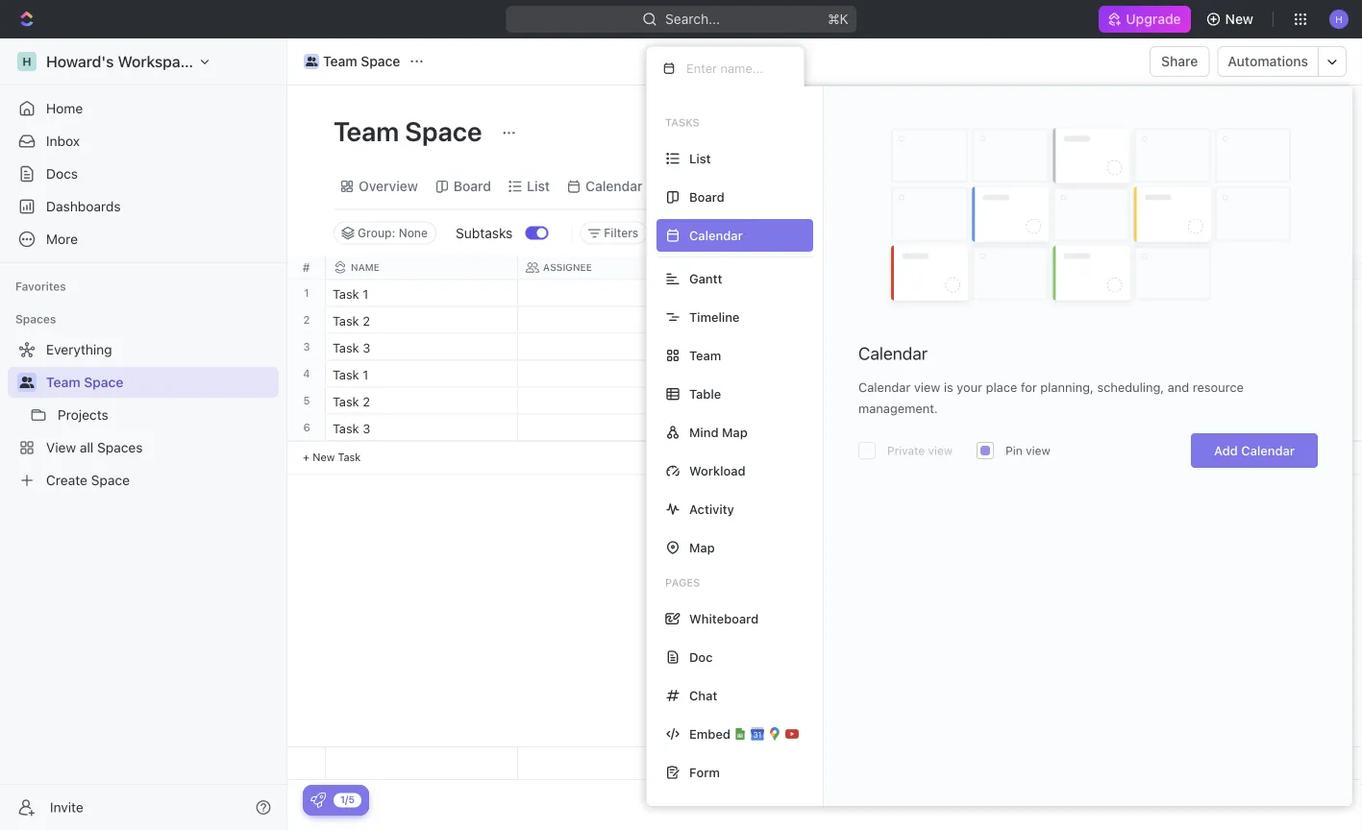 Task type: locate. For each thing, give the bounding box(es) containing it.
1 vertical spatial map
[[689, 541, 715, 555]]

0 horizontal spatial new
[[313, 451, 335, 464]]

1 vertical spatial add
[[1214, 444, 1238, 458]]

view
[[914, 380, 940, 395], [928, 444, 953, 458], [1026, 444, 1050, 458]]

team
[[323, 53, 357, 69], [334, 115, 399, 147], [689, 348, 721, 363], [46, 374, 80, 390]]

space right user group image
[[84, 374, 123, 390]]

hide
[[1134, 178, 1164, 194], [959, 226, 985, 240]]

1 vertical spatial task 3
[[333, 421, 370, 435]]

list up gantt link at the top of page
[[689, 151, 711, 166]]

team space right user group image
[[46, 374, 123, 390]]

gantt
[[678, 178, 713, 194], [689, 272, 722, 286]]

search...
[[665, 11, 720, 27]]

hide inside dropdown button
[[1134, 178, 1164, 194]]

1 up ‎task 2
[[363, 286, 368, 301]]

add task button
[[1212, 116, 1293, 147]]

0 vertical spatial ‎task
[[333, 286, 359, 301]]

2 inside 1 2 3 4 5 6
[[303, 314, 310, 326]]

add task
[[1223, 124, 1281, 139]]

1 horizontal spatial hide
[[1134, 178, 1164, 194]]

team space right user group icon
[[323, 53, 400, 69]]

to for press space to select this row. row containing ‎task 2
[[722, 315, 737, 328]]

calendar
[[585, 178, 643, 194], [858, 343, 928, 364], [858, 380, 911, 395], [1241, 444, 1295, 458]]

view left is
[[914, 380, 940, 395]]

overview
[[359, 178, 418, 194]]

1 2 3 4 5 6
[[303, 287, 310, 434]]

set priority image
[[1092, 281, 1121, 310]]

press space to select this row. row
[[287, 280, 326, 307], [326, 280, 1287, 310], [287, 307, 326, 334], [326, 307, 1287, 334], [287, 334, 326, 361], [326, 334, 1287, 361], [287, 361, 326, 388], [326, 361, 1287, 391], [287, 388, 326, 415], [326, 388, 1287, 418], [287, 415, 326, 442], [326, 415, 1287, 445], [326, 748, 1287, 780]]

task 3 down ‎task 2
[[333, 340, 370, 355]]

0 vertical spatial gantt
[[678, 178, 713, 194]]

0 vertical spatial task 3
[[333, 340, 370, 355]]

planning,
[[1040, 380, 1094, 395]]

scheduling,
[[1097, 380, 1164, 395]]

team space link
[[299, 50, 405, 73], [46, 367, 275, 398]]

3 do from the top
[[740, 342, 756, 355]]

map down activity at the bottom right of the page
[[689, 541, 715, 555]]

press space to select this row. row containing ‎task 2
[[326, 307, 1287, 334]]

2 down "task 1"
[[363, 394, 370, 409]]

1 ‎task from the top
[[333, 286, 359, 301]]

set priority image for 1
[[1092, 362, 1121, 391]]

to for press space to select this row. row containing task 2
[[722, 396, 737, 409]]

share
[[1161, 53, 1198, 69]]

0 vertical spatial hide
[[1134, 178, 1164, 194]]

4 to from the top
[[722, 396, 737, 409]]

list
[[689, 151, 711, 166], [527, 178, 550, 194]]

0 vertical spatial team space link
[[299, 50, 405, 73]]

1 vertical spatial list
[[527, 178, 550, 194]]

space
[[361, 53, 400, 69], [405, 115, 482, 147], [84, 374, 123, 390]]

is
[[944, 380, 953, 395]]

press space to select this row. row containing 6
[[287, 415, 326, 442]]

to do cell
[[710, 280, 903, 306], [710, 307, 903, 333], [710, 334, 903, 360], [710, 388, 903, 414], [710, 415, 903, 441]]

automations
[[1228, 53, 1308, 69]]

form
[[689, 766, 720, 780]]

space right user group icon
[[361, 53, 400, 69]]

team space up overview on the top left
[[334, 115, 488, 147]]

pages
[[665, 577, 700, 589]]

‎task
[[333, 286, 359, 301], [333, 313, 359, 328]]

1 task 3 from the top
[[333, 340, 370, 355]]

0 horizontal spatial team space link
[[46, 367, 275, 398]]

user group image
[[305, 57, 317, 66]]

task
[[1252, 124, 1281, 139], [333, 340, 359, 355], [333, 367, 359, 382], [333, 394, 359, 409], [333, 421, 359, 435], [338, 451, 361, 464]]

view for private view
[[1026, 444, 1050, 458]]

view right pin
[[1026, 444, 1050, 458]]

2 set priority image from the top
[[1092, 389, 1121, 418]]

dashboards link
[[8, 191, 279, 222]]

team right user group icon
[[323, 53, 357, 69]]

4
[[303, 368, 310, 380]]

2 vertical spatial team space
[[46, 374, 123, 390]]

hide right search
[[1134, 178, 1164, 194]]

gantt down tasks
[[678, 178, 713, 194]]

task 3 down task 2
[[333, 421, 370, 435]]

row
[[326, 256, 1287, 280]]

5 to do from the top
[[722, 423, 756, 435]]

4 to do cell from the top
[[710, 388, 903, 414]]

for
[[1021, 380, 1037, 395]]

search
[[1057, 178, 1102, 194]]

list right 'board' link
[[527, 178, 550, 194]]

add down resource
[[1214, 444, 1238, 458]]

gantt link
[[674, 173, 713, 200]]

do
[[740, 288, 756, 301], [740, 315, 756, 328], [740, 342, 756, 355], [740, 396, 756, 409], [740, 423, 756, 435]]

1 up task 2
[[363, 367, 368, 382]]

inbox
[[46, 133, 80, 149]]

1 horizontal spatial map
[[722, 425, 748, 440]]

2 ‎task from the top
[[333, 313, 359, 328]]

1 horizontal spatial team space link
[[299, 50, 405, 73]]

2
[[363, 313, 370, 328], [303, 314, 310, 326], [363, 394, 370, 409]]

press space to select this row. row containing 5
[[287, 388, 326, 415]]

grid
[[287, 256, 1362, 780]]

grid containing ‎task 1
[[287, 256, 1362, 780]]

new up automations
[[1225, 11, 1253, 27]]

3 to do cell from the top
[[710, 334, 903, 360]]

1 to do from the top
[[722, 288, 756, 301]]

team space tree
[[8, 334, 279, 496]]

2 to from the top
[[722, 315, 737, 328]]

1
[[363, 286, 368, 301], [304, 287, 309, 299], [363, 367, 368, 382]]

0 vertical spatial space
[[361, 53, 400, 69]]

hide button
[[1111, 173, 1170, 200]]

do for press space to select this row. row containing ‎task 1
[[740, 288, 756, 301]]

‎task 2
[[333, 313, 370, 328]]

board down tasks
[[689, 190, 724, 204]]

dashboards
[[46, 198, 121, 214]]

row group
[[287, 280, 326, 475], [326, 280, 1287, 475], [1313, 280, 1361, 475], [1313, 748, 1361, 780]]

closed
[[890, 226, 927, 240]]

task inside button
[[1252, 124, 1281, 139]]

add up customize
[[1223, 124, 1249, 139]]

0 horizontal spatial list
[[527, 178, 550, 194]]

set priority image
[[1092, 362, 1121, 391], [1092, 389, 1121, 418]]

0 horizontal spatial map
[[689, 541, 715, 555]]

set priority element for task 2
[[1092, 389, 1121, 418]]

1 vertical spatial ‎task
[[333, 313, 359, 328]]

team right user group image
[[46, 374, 80, 390]]

1 set priority element from the top
[[1092, 281, 1121, 310]]

0 vertical spatial add
[[1223, 124, 1249, 139]]

1 vertical spatial team space link
[[46, 367, 275, 398]]

‎task down ‎task 1
[[333, 313, 359, 328]]

2 down ‎task 1
[[363, 313, 370, 328]]

add inside button
[[1223, 124, 1249, 139]]

team up table
[[689, 348, 721, 363]]

mind map
[[689, 425, 748, 440]]

place
[[986, 380, 1017, 395]]

gantt up timeline
[[689, 272, 722, 286]]

0 vertical spatial new
[[1225, 11, 1253, 27]]

3
[[363, 340, 370, 355], [303, 341, 310, 353], [363, 421, 370, 435]]

subtasks button
[[448, 218, 525, 248]]

new down task 2
[[313, 451, 335, 464]]

0 horizontal spatial hide
[[959, 226, 985, 240]]

1 vertical spatial space
[[405, 115, 482, 147]]

2 to do from the top
[[722, 315, 756, 328]]

calendar view is your place for planning, scheduling, and resource management.
[[858, 380, 1244, 416]]

to for press space to select this row. row containing ‎task 1
[[722, 288, 737, 301]]

0 horizontal spatial space
[[84, 374, 123, 390]]

2 left ‎task 2
[[303, 314, 310, 326]]

set priority element
[[1092, 281, 1121, 310], [1092, 362, 1121, 391], [1092, 389, 1121, 418]]

2 to do cell from the top
[[710, 307, 903, 333]]

board up subtasks
[[454, 178, 491, 194]]

2 for 1
[[303, 314, 310, 326]]

map
[[722, 425, 748, 440], [689, 541, 715, 555]]

#
[[302, 261, 310, 274]]

hide right closed at the right
[[959, 226, 985, 240]]

overview link
[[355, 173, 418, 200]]

2 do from the top
[[740, 315, 756, 328]]

sidebar navigation
[[0, 38, 287, 830]]

board
[[454, 178, 491, 194], [689, 190, 724, 204]]

cell
[[518, 280, 710, 306], [903, 280, 1095, 306], [518, 307, 710, 333], [903, 307, 1095, 333], [1095, 307, 1287, 333], [518, 334, 710, 360], [903, 334, 1095, 360], [1095, 334, 1287, 360], [518, 361, 710, 387], [710, 361, 903, 387], [903, 361, 1095, 387], [518, 388, 710, 414], [903, 388, 1095, 414], [518, 415, 710, 441], [903, 415, 1095, 441], [903, 748, 1095, 780], [1095, 748, 1287, 780]]

add
[[1223, 124, 1249, 139], [1214, 444, 1238, 458]]

spaces
[[15, 312, 56, 326]]

upgrade
[[1126, 11, 1181, 27]]

1 for ‎task 1
[[363, 286, 368, 301]]

1 to from the top
[[722, 288, 737, 301]]

4 do from the top
[[740, 396, 756, 409]]

‎task up ‎task 2
[[333, 286, 359, 301]]

1 for task 1
[[363, 367, 368, 382]]

2 for task
[[363, 394, 370, 409]]

view inside calendar view is your place for planning, scheduling, and resource management.
[[914, 380, 940, 395]]

3 up 4 on the top of page
[[303, 341, 310, 353]]

space inside tree
[[84, 374, 123, 390]]

new
[[1225, 11, 1253, 27], [313, 451, 335, 464]]

1 vertical spatial hide
[[959, 226, 985, 240]]

2 vertical spatial space
[[84, 374, 123, 390]]

to
[[722, 288, 737, 301], [722, 315, 737, 328], [722, 342, 737, 355], [722, 396, 737, 409], [722, 423, 737, 435]]

management.
[[858, 401, 938, 416]]

favorites button
[[8, 275, 74, 298]]

view for calendar
[[914, 380, 940, 395]]

1 vertical spatial gantt
[[689, 272, 722, 286]]

press space to select this row. row containing 1
[[287, 280, 326, 307]]

set priority image for 2
[[1092, 389, 1121, 418]]

1 to do cell from the top
[[710, 280, 903, 306]]

2 for ‎task
[[363, 313, 370, 328]]

to do
[[722, 288, 756, 301], [722, 315, 756, 328], [722, 342, 756, 355], [722, 396, 756, 409], [722, 423, 756, 435]]

new task
[[313, 451, 361, 464]]

your
[[957, 380, 982, 395]]

task 3
[[333, 340, 370, 355], [333, 421, 370, 435]]

1 vertical spatial new
[[313, 451, 335, 464]]

new button
[[1198, 4, 1265, 35]]

customize button
[[1173, 173, 1272, 200]]

1 horizontal spatial new
[[1225, 11, 1253, 27]]

1 down '#'
[[304, 287, 309, 299]]

space up 'board' link
[[405, 115, 482, 147]]

assignees button
[[739, 222, 829, 245]]

new inside button
[[1225, 11, 1253, 27]]

0 horizontal spatial board
[[454, 178, 491, 194]]

board link
[[450, 173, 491, 200]]

map right mind
[[722, 425, 748, 440]]

tasks
[[665, 116, 699, 129]]

set priority element for task 1
[[1092, 362, 1121, 391]]

activity
[[689, 502, 734, 517]]

1 do from the top
[[740, 288, 756, 301]]

0 vertical spatial list
[[689, 151, 711, 166]]

1 set priority image from the top
[[1092, 362, 1121, 391]]

docs link
[[8, 159, 279, 189]]

and
[[1168, 380, 1189, 395]]

team space inside tree
[[46, 374, 123, 390]]

2 set priority element from the top
[[1092, 362, 1121, 391]]

private view
[[887, 444, 953, 458]]

to do cell for press space to select this row. row containing ‎task 2
[[710, 307, 903, 333]]

3 set priority element from the top
[[1092, 389, 1121, 418]]



Task type: vqa. For each thing, say whether or not it's contained in the screenshot.
tree at left
no



Task type: describe. For each thing, give the bounding box(es) containing it.
favorites
[[15, 280, 66, 293]]

team space link inside tree
[[46, 367, 275, 398]]

workload
[[689, 464, 746, 478]]

row group containing 1 2 3 4 5 6
[[287, 280, 326, 475]]

show closed button
[[832, 222, 935, 245]]

do for press space to select this row. row containing ‎task 2
[[740, 315, 756, 328]]

do for press space to select this row. row containing task 2
[[740, 396, 756, 409]]

1/5
[[340, 794, 355, 805]]

4 to do from the top
[[722, 396, 756, 409]]

6
[[303, 421, 310, 434]]

hide button
[[952, 222, 993, 245]]

Enter name... field
[[684, 60, 788, 76]]

view right private
[[928, 444, 953, 458]]

press space to select this row. row containing task 2
[[326, 388, 1287, 418]]

3 down ‎task 2
[[363, 340, 370, 355]]

3 to do from the top
[[722, 342, 756, 355]]

to do cell for press space to select this row. row containing task 2
[[710, 388, 903, 414]]

0 vertical spatial map
[[722, 425, 748, 440]]

1 inside 1 2 3 4 5 6
[[304, 287, 309, 299]]

‎task 1
[[333, 286, 368, 301]]

share button
[[1150, 46, 1210, 77]]

calendar link
[[582, 173, 643, 200]]

task 2
[[333, 394, 370, 409]]

press space to select this row. row containing ‎task 1
[[326, 280, 1287, 310]]

pin view
[[1006, 444, 1050, 458]]

press space to select this row. row containing 2
[[287, 307, 326, 334]]

0 vertical spatial team space
[[323, 53, 400, 69]]

search button
[[1032, 173, 1108, 200]]

add for add task
[[1223, 124, 1249, 139]]

1 horizontal spatial board
[[689, 190, 724, 204]]

row group containing ‎task 1
[[326, 280, 1287, 475]]

team up overview link on the left of the page
[[334, 115, 399, 147]]

show
[[856, 226, 887, 240]]

private
[[887, 444, 925, 458]]

home
[[46, 100, 83, 116]]

list link
[[523, 173, 550, 200]]

5 to do cell from the top
[[710, 415, 903, 441]]

press space to select this row. row containing 3
[[287, 334, 326, 361]]

show closed
[[856, 226, 927, 240]]

1 vertical spatial team space
[[334, 115, 488, 147]]

new for new task
[[313, 451, 335, 464]]

inbox link
[[8, 126, 279, 157]]

calendar inside calendar view is your place for planning, scheduling, and resource management.
[[858, 380, 911, 395]]

onboarding checklist button image
[[310, 793, 326, 808]]

3 down task 2
[[363, 421, 370, 435]]

5
[[303, 395, 310, 407]]

table
[[689, 387, 721, 401]]

5 to from the top
[[722, 423, 737, 435]]

resource
[[1193, 380, 1244, 395]]

onboarding checklist button element
[[310, 793, 326, 808]]

5 do from the top
[[740, 423, 756, 435]]

home link
[[8, 93, 279, 124]]

‎task for ‎task 2
[[333, 313, 359, 328]]

doc
[[689, 650, 713, 665]]

assignees
[[763, 226, 820, 240]]

⌘k
[[827, 11, 848, 27]]

mind
[[689, 425, 719, 440]]

new for new
[[1225, 11, 1253, 27]]

whiteboard
[[689, 612, 759, 626]]

add calendar
[[1214, 444, 1295, 458]]

subtasks
[[456, 225, 513, 241]]

embed
[[689, 727, 731, 742]]

‎task for ‎task 1
[[333, 286, 359, 301]]

user group image
[[20, 377, 34, 388]]

press space to select this row. row containing task 1
[[326, 361, 1287, 391]]

gantt inside gantt link
[[678, 178, 713, 194]]

2 horizontal spatial space
[[405, 115, 482, 147]]

3 inside 1 2 3 4 5 6
[[303, 341, 310, 353]]

docs
[[46, 166, 78, 182]]

timeline
[[689, 310, 740, 324]]

2 task 3 from the top
[[333, 421, 370, 435]]

upgrade link
[[1099, 6, 1191, 33]]

add for add calendar
[[1214, 444, 1238, 458]]

chat
[[689, 689, 717, 703]]

pin
[[1006, 444, 1022, 458]]

1 horizontal spatial space
[[361, 53, 400, 69]]

1 horizontal spatial list
[[689, 151, 711, 166]]

automations button
[[1218, 47, 1318, 76]]

press space to select this row. row containing 4
[[287, 361, 326, 388]]

to do cell for press space to select this row. row containing ‎task 1
[[710, 280, 903, 306]]

invite
[[50, 800, 83, 816]]

set priority element for ‎task 1
[[1092, 281, 1121, 310]]

team inside tree
[[46, 374, 80, 390]]

Search tasks... text field
[[1123, 219, 1315, 248]]

task 1
[[333, 367, 368, 382]]

3 to from the top
[[722, 342, 737, 355]]

hide inside button
[[959, 226, 985, 240]]

customize
[[1198, 178, 1266, 194]]



